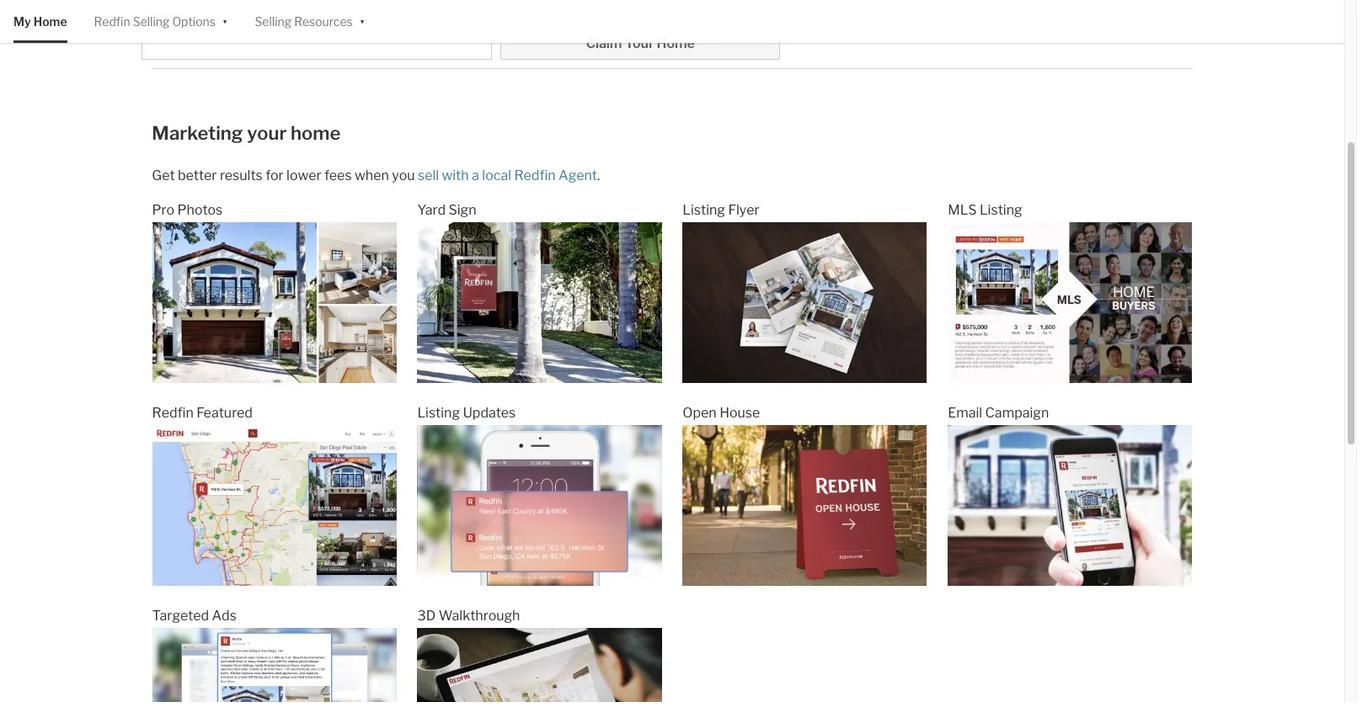 Task type: describe. For each thing, give the bounding box(es) containing it.
selling resources link
[[255, 0, 353, 43]]

sell with a local redfin agent link
[[418, 168, 598, 184]]

campaign
[[986, 406, 1050, 422]]

a
[[472, 168, 479, 184]]

▾ inside selling resources ▾
[[360, 13, 365, 27]]

redfin featured
[[152, 406, 253, 422]]

walkthrough
[[439, 609, 520, 625]]

redfin selling options ▾
[[94, 13, 228, 29]]

yard sign
[[418, 202, 477, 218]]

my home
[[13, 14, 67, 29]]

yard
[[418, 202, 446, 218]]

fees
[[325, 168, 352, 184]]

local redfin agent
[[482, 168, 598, 184]]

3d
[[418, 609, 436, 625]]

for
[[266, 168, 284, 184]]

redfin for redfin selling options ▾
[[94, 14, 130, 29]]

targeted ads on redfin image
[[152, 629, 397, 703]]

listing for listing flyer
[[683, 202, 726, 218]]

3d walkthrough
[[418, 609, 520, 625]]

2 horizontal spatial listing
[[980, 202, 1023, 218]]

premium placement on redfin image
[[152, 426, 397, 587]]

ads
[[212, 609, 237, 625]]

photos
[[177, 202, 223, 218]]

options
[[172, 14, 216, 29]]

open house image
[[683, 426, 927, 587]]

home inside 'button'
[[657, 35, 695, 51]]

local mls listing image
[[948, 223, 1193, 384]]

email
[[948, 406, 983, 422]]

my home link
[[13, 0, 67, 43]]

redfin yard sign image
[[418, 223, 662, 384]]

selling inside redfin selling options ▾
[[133, 14, 170, 29]]

professional listing flyer image
[[683, 223, 927, 384]]

targeted emails to homebuyers image
[[948, 426, 1193, 587]]

better
[[178, 168, 217, 184]]

listing update emails image
[[418, 426, 662, 587]]

claim your home button
[[501, 26, 781, 60]]

redfin selling options link
[[94, 0, 216, 43]]

sign
[[449, 202, 477, 218]]

lower
[[287, 168, 322, 184]]

listing for listing updates
[[418, 406, 460, 422]]

email campaign
[[948, 406, 1050, 422]]

featured
[[197, 406, 253, 422]]

claim
[[586, 35, 622, 51]]

sell
[[418, 168, 439, 184]]

.
[[598, 168, 600, 184]]

marketing your home
[[152, 122, 341, 144]]



Task type: vqa. For each thing, say whether or not it's contained in the screenshot.
the left details
no



Task type: locate. For each thing, give the bounding box(es) containing it.
listing flyer
[[683, 202, 760, 218]]

1 ▾ from the left
[[222, 13, 228, 27]]

pro
[[152, 202, 175, 218]]

selling resources ▾
[[255, 13, 365, 29]]

listing updates
[[418, 406, 516, 422]]

▾
[[222, 13, 228, 27], [360, 13, 365, 27]]

1 vertical spatial home
[[657, 35, 695, 51]]

0 vertical spatial home
[[34, 14, 67, 29]]

targeted ads
[[152, 609, 237, 625]]

mls listing
[[948, 202, 1023, 218]]

0 horizontal spatial home
[[34, 14, 67, 29]]

selling left resources
[[255, 14, 292, 29]]

1 horizontal spatial home
[[657, 35, 695, 51]]

my
[[13, 14, 31, 29]]

get
[[152, 168, 175, 184]]

▾ inside redfin selling options ▾
[[222, 13, 228, 27]]

when
[[355, 168, 389, 184]]

home
[[34, 14, 67, 29], [657, 35, 695, 51]]

1 horizontal spatial redfin
[[152, 406, 194, 422]]

1 horizontal spatial ▾
[[360, 13, 365, 27]]

listing
[[683, 202, 726, 218], [980, 202, 1023, 218], [418, 406, 460, 422]]

home right my
[[34, 14, 67, 29]]

0 vertical spatial redfin
[[94, 14, 130, 29]]

get better results for lower fees when you sell with a local redfin agent .
[[152, 168, 600, 184]]

updates
[[463, 406, 516, 422]]

1 horizontal spatial listing
[[683, 202, 726, 218]]

▾ right resources
[[360, 13, 365, 27]]

selling inside selling resources ▾
[[255, 14, 292, 29]]

1 horizontal spatial selling
[[255, 14, 292, 29]]

redfin inside redfin selling options ▾
[[94, 14, 130, 29]]

▾ right "options"
[[222, 13, 228, 27]]

with
[[442, 168, 469, 184]]

mls
[[948, 202, 977, 218]]

0 horizontal spatial listing
[[418, 406, 460, 422]]

claim your home
[[586, 35, 695, 51]]

address
[[142, 9, 188, 24]]

house
[[720, 406, 760, 422]]

open house
[[683, 406, 760, 422]]

2 selling from the left
[[255, 14, 292, 29]]

your
[[247, 122, 287, 144]]

None search field
[[142, 26, 492, 60]]

listing left "flyer"
[[683, 202, 726, 218]]

marketing
[[152, 122, 243, 144]]

redfin for redfin featured
[[152, 406, 194, 422]]

2 ▾ from the left
[[360, 13, 365, 27]]

open
[[683, 406, 717, 422]]

redfin left the address
[[94, 14, 130, 29]]

redfin left featured
[[152, 406, 194, 422]]

selling
[[133, 14, 170, 29], [255, 14, 292, 29]]

resources
[[294, 14, 353, 29]]

redfin 3d walkthrough™ image
[[418, 629, 662, 703]]

home right your
[[657, 35, 695, 51]]

your
[[625, 35, 654, 51]]

pro photos
[[152, 202, 223, 218]]

1 vertical spatial redfin
[[152, 406, 194, 422]]

redfin
[[94, 14, 130, 29], [152, 406, 194, 422]]

0 horizontal spatial redfin
[[94, 14, 130, 29]]

0 horizontal spatial ▾
[[222, 13, 228, 27]]

you
[[392, 168, 415, 184]]

results
[[220, 168, 263, 184]]

1 selling from the left
[[133, 14, 170, 29]]

0 horizontal spatial selling
[[133, 14, 170, 29]]

listing left the updates
[[418, 406, 460, 422]]

free professional listing photos image
[[152, 223, 397, 384]]

selling left "options"
[[133, 14, 170, 29]]

home
[[291, 122, 341, 144]]

flyer
[[729, 202, 760, 218]]

targeted
[[152, 609, 209, 625]]

listing right "mls" at the top
[[980, 202, 1023, 218]]



